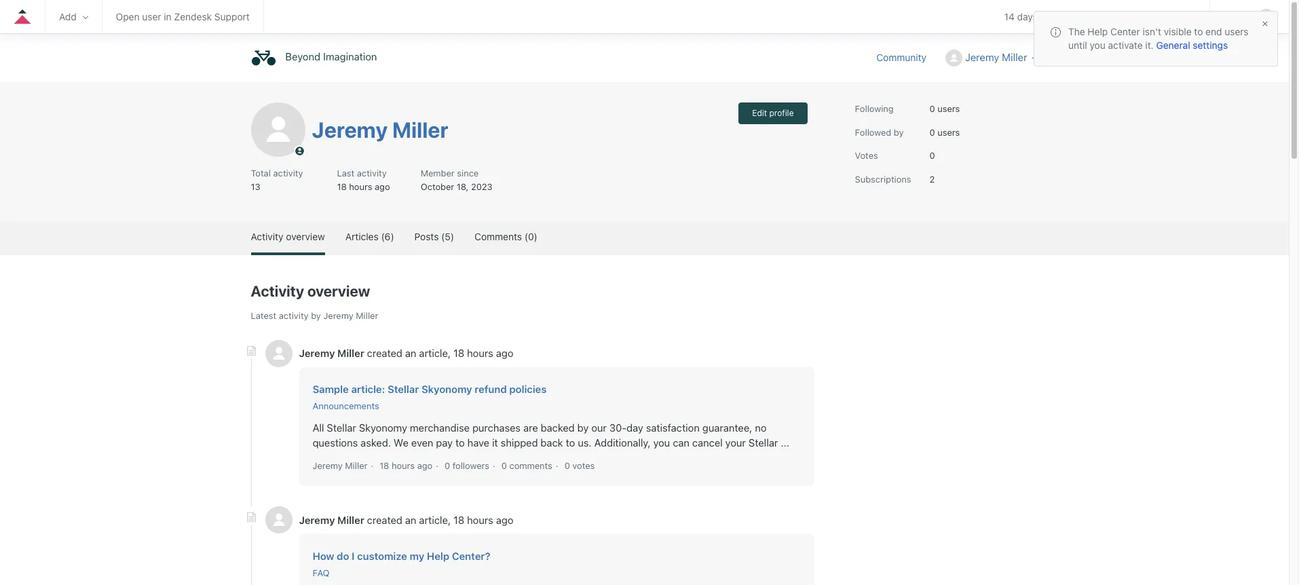 Task type: vqa. For each thing, say whether or not it's contained in the screenshot.
Talk's Talk
no



Task type: describe. For each thing, give the bounding box(es) containing it.
guide
[[1141, 11, 1167, 22]]

an for sample article: stellar skyonomy refund policies
[[405, 347, 417, 359]]

backed
[[541, 421, 575, 434]]

help inside how do i customize my help center? faq
[[427, 550, 450, 562]]

member since october 18, 2023
[[421, 168, 493, 192]]

beyond imagination link
[[251, 45, 384, 71]]

followers
[[453, 460, 490, 471]]

followed by
[[855, 127, 904, 137]]

october
[[421, 181, 454, 192]]

18 up center?
[[454, 514, 465, 526]]

user (jeremy miller) is a team member image
[[294, 145, 305, 157]]

0 votes
[[565, 460, 595, 471]]

navigation containing add
[[0, 0, 1289, 37]]

center
[[1111, 26, 1141, 37]]

community link
[[877, 50, 940, 64]]

general settings
[[1157, 39, 1228, 51]]

profile
[[770, 108, 794, 118]]

jeremy miller main content
[[0, 82, 1289, 585]]

you inside the help center isn't visible to end users until you activate it.
[[1090, 39, 1106, 51]]

article, for sample article: stellar skyonomy refund policies
[[419, 347, 451, 359]]

18 hours ago
[[380, 460, 433, 471]]

jeremy miller button
[[946, 50, 1039, 67]]

policies
[[510, 383, 547, 395]]

activity inside 'link'
[[251, 231, 284, 242]]

the help center isn't visible to end users until you activate it.
[[1069, 26, 1249, 51]]

users inside the help center isn't visible to end users until you activate it.
[[1225, 26, 1249, 37]]

open user in zendesk support link
[[116, 11, 250, 22]]

0 comments
[[502, 460, 553, 471]]

it
[[492, 437, 498, 449]]

followed
[[855, 127, 892, 137]]

my
[[410, 550, 425, 562]]

are
[[524, 421, 538, 434]]

satisfaction
[[646, 421, 700, 434]]

stellar inside "sample article: stellar skyonomy refund policies announcements"
[[388, 383, 419, 395]]

0 horizontal spatial in
[[164, 11, 172, 22]]

2023
[[471, 181, 493, 192]]

comments (0)
[[475, 231, 538, 242]]

days
[[1018, 11, 1038, 23]]

merchandise
[[410, 421, 470, 434]]

add button
[[59, 11, 88, 22]]

general
[[1157, 39, 1191, 51]]

general settings link
[[1157, 39, 1228, 51]]

member
[[421, 168, 455, 179]]

purchases
[[473, 421, 521, 434]]

i
[[352, 550, 355, 562]]

article, for how do i customize my help center?
[[419, 514, 451, 526]]

your
[[726, 437, 746, 449]]

us.
[[578, 437, 592, 449]]

we
[[394, 437, 409, 449]]

sample article: stellar skyonomy refund policies link
[[313, 383, 547, 395]]

latest activity by jeremy miller
[[251, 310, 378, 321]]

last activity 18 hours ago
[[337, 168, 390, 192]]

14 days left in trial. buy now
[[1005, 11, 1128, 23]]

beyond imagination
[[286, 51, 377, 63]]

posts (5) link
[[415, 221, 454, 253]]

comments (0) link
[[475, 221, 538, 253]]

18 up sample article: stellar skyonomy refund policies link
[[454, 347, 465, 359]]

hours up center?
[[467, 514, 494, 526]]

community
[[877, 51, 927, 63]]

now
[[1110, 11, 1128, 23]]

jeremy miller link
[[312, 117, 449, 142]]

settings
[[1193, 39, 1228, 51]]

since
[[457, 168, 479, 179]]

13
[[251, 181, 260, 192]]

left
[[1041, 11, 1055, 23]]

hours inside last activity 18 hours ago
[[349, 181, 372, 192]]

support
[[214, 11, 250, 22]]

18 down asked.
[[380, 460, 389, 471]]

1 vertical spatial overview
[[307, 282, 370, 300]]

articles (6)
[[345, 231, 394, 242]]

user
[[142, 11, 161, 22]]

faq
[[313, 567, 330, 578]]

latest
[[251, 310, 276, 321]]

0 users for followed by
[[930, 127, 960, 137]]

following
[[855, 103, 894, 114]]

until
[[1069, 39, 1088, 51]]

sample article: stellar skyonomy refund policies announcements
[[313, 383, 547, 412]]

created for how do i customize my help center?
[[367, 514, 403, 526]]

do
[[337, 550, 349, 562]]

posts (5)
[[415, 231, 454, 242]]

edit
[[753, 108, 767, 118]]

users for followed by
[[938, 127, 960, 137]]

have
[[468, 437, 490, 449]]

articles (6) link
[[345, 221, 394, 253]]

skyonomy inside all stellar skyonomy merchandise purchases are backed by our 30-day satisfaction guarantee, no questions asked. we even pay to have it shipped back to us. additionally, you can cancel your stellar ...
[[359, 421, 407, 434]]

jeremy miller created an article, 18 hours ago for sample article: stellar skyonomy refund policies
[[299, 347, 514, 359]]

0 horizontal spatial stellar
[[327, 421, 356, 434]]

jeremy miller created an article, 18 hours ago for how do i customize my help center?
[[299, 514, 514, 526]]

18 inside last activity 18 hours ago
[[337, 181, 347, 192]]

buy now link
[[1090, 11, 1128, 23]]

...
[[781, 437, 790, 449]]



Task type: locate. For each thing, give the bounding box(es) containing it.
18 down last
[[337, 181, 347, 192]]

you inside all stellar skyonomy merchandise purchases are backed by our 30-day satisfaction guarantee, no questions asked. we even pay to have it shipped back to us. additionally, you can cancel your stellar ...
[[654, 437, 670, 449]]

(6)
[[381, 231, 394, 242]]

our
[[592, 421, 607, 434]]

to up general settings link
[[1195, 26, 1203, 37]]

activity overview
[[251, 231, 325, 242], [251, 282, 370, 300]]

skyonomy inside "sample article: stellar skyonomy refund policies announcements"
[[422, 383, 472, 395]]

all
[[313, 421, 324, 434]]

visible
[[1164, 26, 1192, 37]]

article, up the my
[[419, 514, 451, 526]]

users
[[1225, 26, 1249, 37], [938, 103, 960, 114], [938, 127, 960, 137]]

stellar up questions
[[327, 421, 356, 434]]

an for how do i customize my help center?
[[405, 514, 417, 526]]

hours down we
[[392, 460, 415, 471]]

(5)
[[441, 231, 454, 242]]

help right the my
[[427, 550, 450, 562]]

1 jeremy miller created an article, 18 hours ago from the top
[[299, 347, 514, 359]]

to right pay
[[456, 437, 465, 449]]

no
[[755, 421, 767, 434]]

activity for total activity
[[273, 168, 303, 179]]

total activity 13
[[251, 168, 303, 192]]

additionally,
[[595, 437, 651, 449]]

activity overview down "total activity 13" in the top left of the page
[[251, 231, 325, 242]]

an up sample article: stellar skyonomy refund policies link
[[405, 347, 417, 359]]

miller inside popup button
[[1002, 51, 1028, 63]]

to inside the help center isn't visible to end users until you activate it.
[[1195, 26, 1203, 37]]

by up us.
[[578, 421, 589, 434]]

it.
[[1146, 39, 1154, 51]]

1 activity from the top
[[251, 231, 284, 242]]

0 followers
[[445, 460, 490, 471]]

2 activity overview from the top
[[251, 282, 370, 300]]

2 jeremy miller created an article, 18 hours ago from the top
[[299, 514, 514, 526]]

back
[[541, 437, 563, 449]]

2 vertical spatial users
[[938, 127, 960, 137]]

1 0 users from the top
[[930, 103, 960, 114]]

activity overview up latest activity by jeremy miller at the left bottom of the page
[[251, 282, 370, 300]]

edit profile
[[753, 108, 794, 118]]

0 vertical spatial jeremy miller created an article, 18 hours ago
[[299, 347, 514, 359]]

by
[[894, 127, 904, 137], [311, 310, 321, 321], [578, 421, 589, 434]]

ago up (6)
[[375, 181, 390, 192]]

article:
[[351, 383, 385, 395]]

0 vertical spatial help
[[1088, 26, 1108, 37]]

zendesk products image
[[1230, 12, 1239, 21]]

1 horizontal spatial to
[[566, 437, 575, 449]]

miller
[[1002, 51, 1028, 63], [392, 117, 449, 142], [356, 310, 378, 321], [338, 347, 364, 359], [345, 460, 368, 471], [338, 514, 364, 526]]

admin
[[1170, 11, 1196, 22]]

2 an from the top
[[405, 514, 417, 526]]

1 activity overview from the top
[[251, 231, 325, 242]]

0 users
[[930, 103, 960, 114], [930, 127, 960, 137]]

0 horizontal spatial skyonomy
[[359, 421, 407, 434]]

faq link
[[313, 567, 330, 578]]

day
[[627, 421, 644, 434]]

overview
[[286, 231, 325, 242], [307, 282, 370, 300]]

jeremy miller created an article, 18 hours ago up sample article: stellar skyonomy refund policies link
[[299, 347, 514, 359]]

skyonomy
[[422, 383, 472, 395], [359, 421, 407, 434]]

jeremy miller up last activity 18 hours ago
[[312, 117, 449, 142]]

14
[[1005, 11, 1015, 23]]

how do i customize my help center? link
[[313, 550, 491, 562]]

you down satisfaction
[[654, 437, 670, 449]]

0 vertical spatial an
[[405, 347, 417, 359]]

2 vertical spatial jeremy miller
[[313, 460, 368, 471]]

customize
[[357, 550, 407, 562]]

jeremy miller
[[966, 51, 1028, 63], [312, 117, 449, 142], [313, 460, 368, 471]]

0 horizontal spatial to
[[456, 437, 465, 449]]

1 vertical spatial skyonomy
[[359, 421, 407, 434]]

1 an from the top
[[405, 347, 417, 359]]

1 vertical spatial jeremy miller created an article, 18 hours ago
[[299, 514, 514, 526]]

2 0 users from the top
[[930, 127, 960, 137]]

activity overview link
[[251, 221, 325, 253]]

posts
[[415, 231, 439, 242]]

by right latest
[[311, 310, 321, 321]]

how
[[313, 550, 334, 562]]

sample
[[313, 383, 349, 395]]

how do i customize my help center? faq
[[313, 550, 491, 578]]

announcements link
[[313, 401, 379, 412]]

zendesk
[[174, 11, 212, 22]]

center?
[[452, 550, 491, 562]]

0 vertical spatial you
[[1090, 39, 1106, 51]]

by inside all stellar skyonomy merchandise purchases are backed by our 30-day satisfaction guarantee, no questions asked. we even pay to have it shipped back to us. additionally, you can cancel your stellar ...
[[578, 421, 589, 434]]

0 vertical spatial created
[[367, 347, 403, 359]]

0 users down community link
[[930, 103, 960, 114]]

jeremy miller created an article, 18 hours ago up how do i customize my help center? link
[[299, 514, 514, 526]]

activity up latest
[[251, 282, 304, 300]]

1 vertical spatial by
[[311, 310, 321, 321]]

skyonomy up asked.
[[359, 421, 407, 434]]

refund
[[475, 383, 507, 395]]

0 vertical spatial 0 users
[[930, 103, 960, 114]]

1 vertical spatial activity overview
[[251, 282, 370, 300]]

ago down even
[[417, 460, 433, 471]]

1 horizontal spatial skyonomy
[[422, 383, 472, 395]]

help
[[1088, 26, 1108, 37], [427, 550, 450, 562]]

an
[[405, 347, 417, 359], [405, 514, 417, 526]]

0 horizontal spatial by
[[311, 310, 321, 321]]

in right the user
[[164, 11, 172, 22]]

articles
[[345, 231, 379, 242]]

1 vertical spatial activity
[[251, 282, 304, 300]]

help inside the help center isn't visible to end users until you activate it.
[[1088, 26, 1108, 37]]

0 vertical spatial users
[[1225, 26, 1249, 37]]

activity inside last activity 18 hours ago
[[357, 168, 387, 179]]

0 vertical spatial jeremy miller
[[966, 51, 1028, 63]]

2 horizontal spatial by
[[894, 127, 904, 137]]

all stellar skyonomy merchandise purchases are backed by our 30-day satisfaction guarantee, no questions asked. we even pay to have it shipped back to us. additionally, you can cancel your stellar ...
[[313, 421, 790, 449]]

article, up sample article: stellar skyonomy refund policies link
[[419, 347, 451, 359]]

cancel
[[693, 437, 723, 449]]

1 horizontal spatial stellar
[[388, 383, 419, 395]]

activity
[[273, 168, 303, 179], [357, 168, 387, 179], [279, 310, 309, 321]]

1 vertical spatial article,
[[419, 514, 451, 526]]

1 article, from the top
[[419, 347, 451, 359]]

created up customize
[[367, 514, 403, 526]]

30-
[[610, 421, 627, 434]]

2 created from the top
[[367, 514, 403, 526]]

the
[[1069, 26, 1085, 37]]

created up article:
[[367, 347, 403, 359]]

activity right last
[[357, 168, 387, 179]]

18
[[337, 181, 347, 192], [454, 347, 465, 359], [380, 460, 389, 471], [454, 514, 465, 526]]

activity right latest
[[279, 310, 309, 321]]

1 vertical spatial help
[[427, 550, 450, 562]]

jeremy miller down questions
[[313, 460, 368, 471]]

2 article, from the top
[[419, 514, 451, 526]]

0 vertical spatial stellar
[[388, 383, 419, 395]]

1 vertical spatial users
[[938, 103, 960, 114]]

overview inside activity overview 'link'
[[286, 231, 325, 242]]

even
[[411, 437, 434, 449]]

hours down last
[[349, 181, 372, 192]]

shipped
[[501, 437, 538, 449]]

activity for last activity
[[357, 168, 387, 179]]

last
[[337, 168, 355, 179]]

beyond
[[286, 51, 321, 63]]

0 vertical spatial skyonomy
[[422, 383, 472, 395]]

help down buy
[[1088, 26, 1108, 37]]

jeremy
[[966, 51, 1000, 63], [312, 117, 388, 142], [323, 310, 354, 321], [299, 347, 335, 359], [313, 460, 343, 471], [299, 514, 335, 526]]

0 vertical spatial article,
[[419, 347, 451, 359]]

jeremy miller down 14
[[966, 51, 1028, 63]]

1 vertical spatial an
[[405, 514, 417, 526]]

comments
[[475, 231, 522, 242]]

1 created from the top
[[367, 347, 403, 359]]

2 horizontal spatial stellar
[[749, 437, 778, 449]]

in right left
[[1058, 11, 1065, 23]]

2 vertical spatial by
[[578, 421, 589, 434]]

ago inside last activity 18 hours ago
[[375, 181, 390, 192]]

announcements
[[313, 401, 379, 412]]

2 vertical spatial stellar
[[749, 437, 778, 449]]

2 horizontal spatial to
[[1195, 26, 1203, 37]]

jeremy inside popup button
[[966, 51, 1000, 63]]

1 vertical spatial stellar
[[327, 421, 356, 434]]

0 vertical spatial by
[[894, 127, 904, 137]]

1 horizontal spatial in
[[1058, 11, 1065, 23]]

(0)
[[525, 231, 538, 242]]

0 vertical spatial activity
[[251, 231, 284, 242]]

0 horizontal spatial you
[[654, 437, 670, 449]]

1 vertical spatial jeremy miller
[[312, 117, 449, 142]]

you right "until"
[[1090, 39, 1106, 51]]

activity inside "total activity 13"
[[273, 168, 303, 179]]

activity
[[251, 231, 284, 242], [251, 282, 304, 300]]

votes
[[573, 460, 595, 471]]

1 vertical spatial 0 users
[[930, 127, 960, 137]]

guarantee,
[[703, 421, 753, 434]]

2 activity from the top
[[251, 282, 304, 300]]

overview up latest activity by jeremy miller at the left bottom of the page
[[307, 282, 370, 300]]

asked.
[[361, 437, 391, 449]]

overview left articles
[[286, 231, 325, 242]]

total
[[251, 168, 271, 179]]

0 vertical spatial overview
[[286, 231, 325, 242]]

stellar down no
[[749, 437, 778, 449]]

hours up refund
[[467, 347, 494, 359]]

0 users up 2
[[930, 127, 960, 137]]

1 vertical spatial created
[[367, 514, 403, 526]]

comments
[[510, 460, 553, 471]]

activity down "user (jeremy miller) is a team member" 'icon'
[[273, 168, 303, 179]]

users for following
[[938, 103, 960, 114]]

ago up refund
[[496, 347, 514, 359]]

jeremy miller inside jeremy miller popup button
[[966, 51, 1028, 63]]

guide admin link
[[1141, 11, 1196, 22]]

skyonomy up the 'merchandise'
[[422, 383, 472, 395]]

by right the followed
[[894, 127, 904, 137]]

0 vertical spatial activity overview
[[251, 231, 325, 242]]

2
[[930, 173, 935, 184]]

to left us.
[[566, 437, 575, 449]]

ago down 0 comments
[[496, 514, 514, 526]]

open user in zendesk support
[[116, 11, 250, 22]]

navigation
[[0, 0, 1289, 37]]

1 horizontal spatial by
[[578, 421, 589, 434]]

you
[[1090, 39, 1106, 51], [654, 437, 670, 449]]

created for sample article: stellar skyonomy refund policies
[[367, 347, 403, 359]]

1 vertical spatial you
[[654, 437, 670, 449]]

stellar right article:
[[388, 383, 419, 395]]

beyond imagination help center home page image
[[251, 45, 276, 71]]

activity down 13
[[251, 231, 284, 242]]

an up the my
[[405, 514, 417, 526]]

hours
[[349, 181, 372, 192], [467, 347, 494, 359], [392, 460, 415, 471], [467, 514, 494, 526]]

1 horizontal spatial you
[[1090, 39, 1106, 51]]

1 horizontal spatial help
[[1088, 26, 1108, 37]]

pay
[[436, 437, 453, 449]]

0 users for following
[[930, 103, 960, 114]]

0 horizontal spatial help
[[427, 550, 450, 562]]

votes
[[855, 150, 878, 161]]

buy
[[1090, 11, 1107, 23]]

end
[[1206, 26, 1223, 37]]

isn't
[[1143, 26, 1162, 37]]



